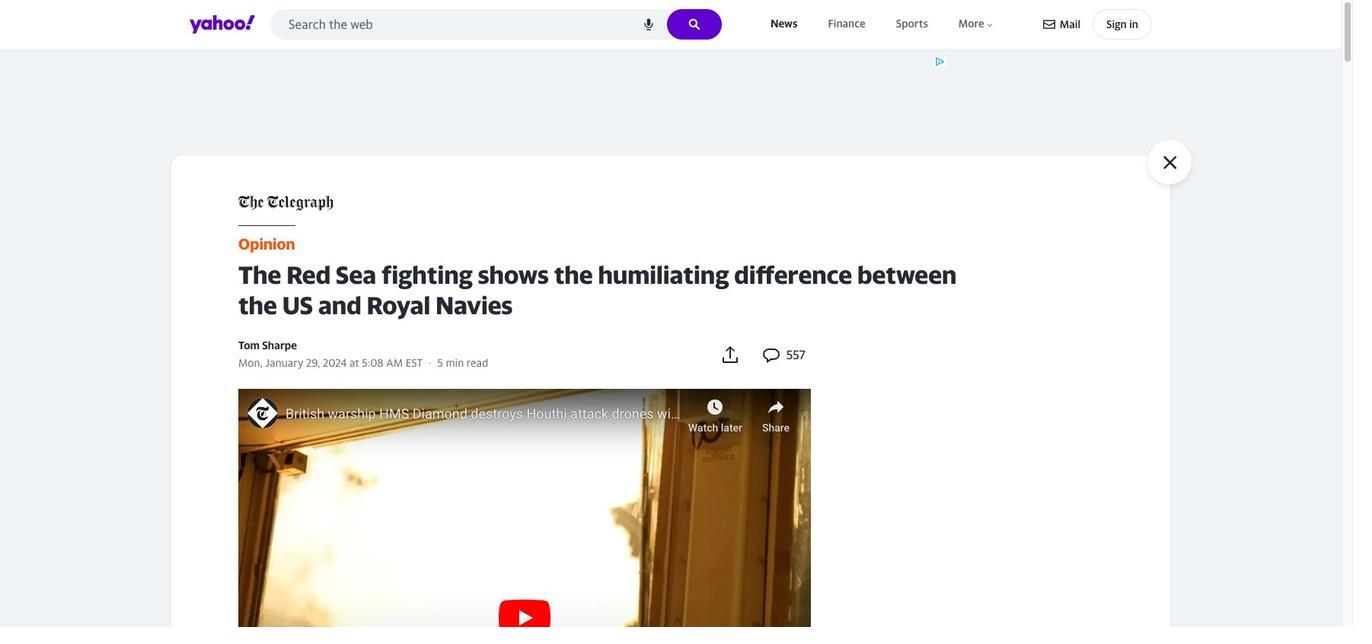 Task type: vqa. For each thing, say whether or not it's contained in the screenshot.
The Gross 'Defects' Found In Your Favorite Foods Like Pizza And Peanut Butter link on the top
no



Task type: locate. For each thing, give the bounding box(es) containing it.
the telegraph image
[[238, 192, 334, 215]]

557
[[787, 348, 806, 363]]

advertisement element
[[394, 56, 949, 125], [875, 389, 1104, 628]]

5
[[438, 356, 443, 369]]

more
[[959, 17, 985, 30]]

am
[[386, 356, 403, 369]]

0 horizontal spatial the
[[238, 291, 277, 320]]

sign
[[1107, 18, 1127, 30]]

sports
[[897, 17, 929, 30]]

sports link
[[894, 14, 932, 34]]

the red sea fighting shows the humiliating difference between the us and royal navies element
[[238, 192, 1119, 628]]

toolbar
[[1044, 9, 1153, 40]]

red
[[287, 260, 331, 289]]

29,
[[306, 356, 320, 369]]

finance link
[[825, 14, 869, 34]]

difference
[[735, 260, 853, 289]]

navies
[[436, 291, 513, 320]]

news link
[[768, 14, 801, 34]]

tom
[[238, 339, 260, 352]]

search image
[[689, 18, 701, 30]]

us
[[282, 291, 313, 320]]

the down the
[[238, 291, 277, 320]]

0 vertical spatial the
[[554, 260, 593, 289]]

2024
[[323, 356, 347, 369]]

in
[[1130, 18, 1139, 30]]

1 vertical spatial advertisement element
[[875, 389, 1104, 628]]

the
[[554, 260, 593, 289], [238, 291, 277, 320]]

advertisement element inside the red sea fighting shows the humiliating difference between the us and royal navies element
[[875, 389, 1104, 628]]

est
[[406, 356, 423, 369]]

None search field
[[270, 9, 722, 40]]

the right shows
[[554, 260, 593, 289]]

557 link
[[763, 345, 806, 366]]

sign in
[[1107, 18, 1139, 30]]

min
[[446, 356, 464, 369]]

mon,
[[238, 356, 263, 369]]

the red sea fighting shows the humiliating difference between the us and royal navies
[[238, 260, 957, 320]]



Task type: describe. For each thing, give the bounding box(es) containing it.
finance
[[829, 17, 866, 30]]

opinion
[[238, 235, 295, 253]]

sign in link
[[1093, 9, 1153, 40]]

toolbar containing mail
[[1044, 9, 1153, 40]]

sharpe
[[262, 339, 297, 352]]

fighting
[[382, 260, 473, 289]]

read
[[467, 356, 489, 369]]

the
[[238, 260, 281, 289]]

1 horizontal spatial the
[[554, 260, 593, 289]]

sea
[[336, 260, 377, 289]]

mail
[[1060, 18, 1081, 30]]

tom sharpe mon, january 29, 2024 at 5:08 am est · 5 min read
[[238, 339, 489, 369]]

more button
[[956, 14, 998, 34]]

humiliating
[[598, 260, 730, 289]]

5:08
[[362, 356, 384, 369]]

0 vertical spatial advertisement element
[[394, 56, 949, 125]]

at
[[350, 356, 360, 369]]

Search query text field
[[270, 9, 722, 40]]

royal
[[367, 291, 431, 320]]

·
[[429, 356, 432, 369]]

shows
[[478, 260, 549, 289]]

and
[[318, 291, 362, 320]]

january
[[266, 356, 303, 369]]

mail link
[[1044, 11, 1081, 38]]

1 vertical spatial the
[[238, 291, 277, 320]]

news
[[771, 17, 798, 30]]

between
[[858, 260, 957, 289]]



